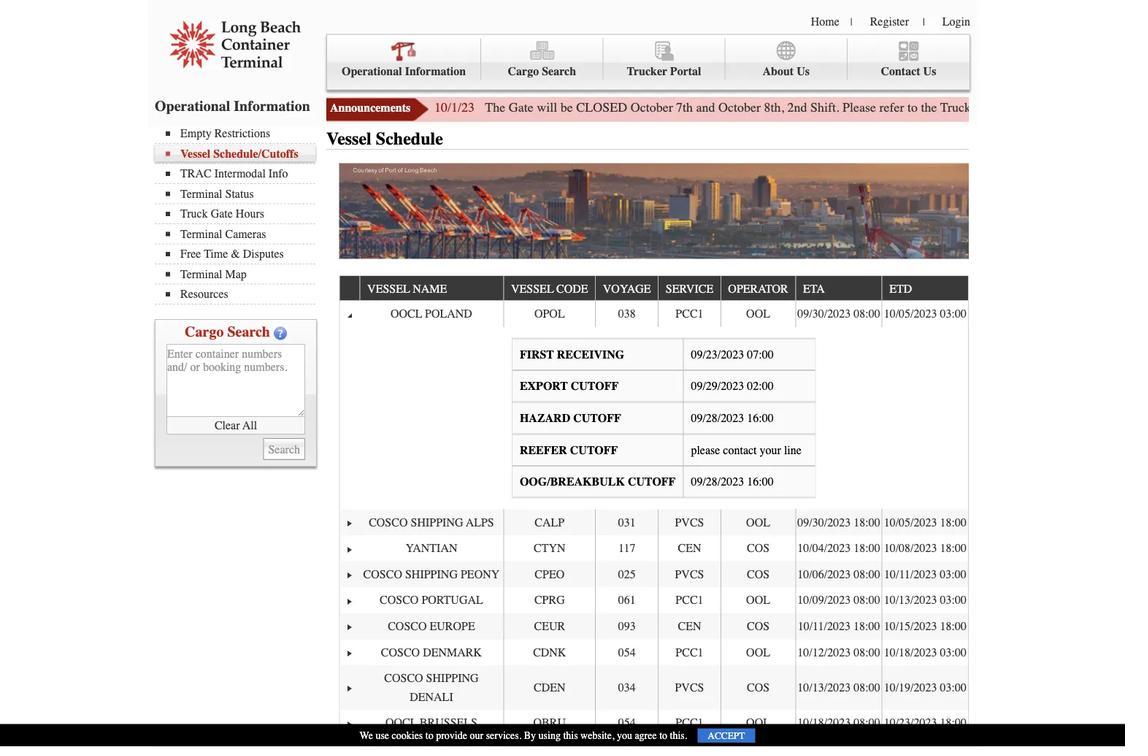 Task type: describe. For each thing, give the bounding box(es) containing it.
2 horizontal spatial gate
[[975, 100, 1000, 115]]

cosco shipping alps
[[369, 516, 494, 529]]

cos for 10/04/2023 18:00
[[747, 542, 770, 555]]

7 cell from the left
[[882, 736, 968, 747]]

pvcs cell for 031
[[658, 509, 721, 535]]

clear all
[[215, 419, 257, 432]]

oocl for oocl brussels
[[386, 716, 417, 730]]

schedule/cutoffs
[[213, 147, 298, 160]]

0 horizontal spatial to
[[426, 730, 434, 742]]

031 cell
[[595, 509, 658, 535]]

10/04/2023 18:00 10/08/2023 18:00
[[798, 542, 967, 555]]

cookies
[[392, 730, 423, 742]]

accept button
[[698, 729, 756, 743]]

09/30/2023 for 09/30/2023 18:00 10/05/2023 18:00
[[798, 516, 851, 529]]

furt
[[1110, 100, 1126, 115]]

2 terminal from the top
[[180, 227, 222, 241]]

09/28/2023 for oog/breakbulk cutoff
[[691, 475, 744, 489]]

08:00 for 10/13/2023
[[854, 681, 881, 694]]

vessel inside empty restrictions vessel schedule/cutoffs trac intermodal info terminal status truck gate hours terminal cameras free time & disputes terminal map resources
[[180, 147, 210, 160]]

cosco for cosco portugal
[[380, 594, 419, 607]]

web
[[1038, 100, 1060, 115]]

09/30/2023 18:00 cell
[[796, 509, 882, 535]]

2 pcc1 from the top
[[676, 594, 704, 607]]

alps
[[466, 516, 494, 529]]

10/13/2023 08:00 10/19/2023 03:00
[[798, 681, 967, 694]]

oocl poland cell
[[360, 301, 504, 327]]

08:00 for 10/18/2023
[[854, 716, 881, 730]]

row containing cosco europe
[[340, 613, 968, 639]]

hours inside empty restrictions vessel schedule/cutoffs trac intermodal info terminal status truck gate hours terminal cameras free time & disputes terminal map resources
[[236, 207, 264, 221]]

054 for cdnk
[[618, 646, 636, 659]]

1 horizontal spatial hours
[[1003, 100, 1035, 115]]

resources link
[[166, 287, 316, 301]]

10/13/2023 03:00 cell
[[882, 587, 968, 613]]

restrictions
[[214, 127, 270, 140]]

10/09/2023 08:00 10/13/2023 03:00
[[798, 594, 967, 607]]

1 horizontal spatial cargo
[[508, 65, 539, 78]]

our
[[470, 730, 484, 742]]

cosco denmark
[[381, 646, 482, 659]]

cden
[[534, 681, 566, 694]]

1 vertical spatial search
[[227, 324, 270, 340]]

truck inside empty restrictions vessel schedule/cutoffs trac intermodal info terminal status truck gate hours terminal cameras free time & disputes terminal map resources
[[180, 207, 208, 221]]

054 for obru
[[618, 716, 636, 730]]

peony
[[461, 568, 500, 581]]

cosco portugal cell
[[360, 587, 504, 613]]

using
[[539, 730, 561, 742]]

us for contact us
[[924, 65, 937, 78]]

operator link
[[728, 276, 796, 300]]

0 vertical spatial information
[[405, 65, 466, 78]]

10/18/2023 08:00 cell
[[796, 710, 882, 736]]

info
[[269, 167, 288, 180]]

all
[[243, 419, 257, 432]]

2 cell from the left
[[504, 736, 595, 747]]

10/1/23
[[435, 100, 475, 115]]

09/29/2023 02:00
[[691, 379, 774, 393]]

free time & disputes link
[[166, 247, 316, 261]]

3 ool from the top
[[747, 594, 771, 607]]

10/12/2023
[[798, 646, 851, 659]]

cargo search link
[[481, 38, 604, 80]]

034 cell
[[595, 665, 658, 710]]

operational information link
[[327, 38, 481, 80]]

10/06/2023 08:00 10/11/2023 03:00
[[798, 568, 967, 581]]

0 vertical spatial truck
[[941, 100, 971, 115]]

row containing cosco portugal
[[340, 587, 968, 613]]

oog/breakbulk
[[520, 475, 625, 489]]

oocl poland
[[391, 307, 472, 321]]

contact us
[[881, 65, 937, 78]]

09/30/2023 for 09/30/2023 08:00 10/05/2023 03:00
[[798, 307, 851, 321]]

etd
[[890, 282, 912, 295]]

10/12/2023 08:00 cell
[[796, 639, 882, 665]]

be
[[561, 100, 573, 115]]

0 horizontal spatial information
[[234, 98, 310, 114]]

terminal cameras link
[[166, 227, 316, 241]]

trucker
[[627, 65, 668, 78]]

07:00
[[747, 348, 774, 361]]

oocl for oocl poland
[[391, 307, 422, 321]]

ool for 09/30/2023 08:00 10/05/2023 03:00
[[747, 307, 771, 321]]

09/30/2023 08:00 cell
[[796, 301, 882, 327]]

cos for 10/06/2023 08:00
[[747, 568, 770, 581]]

cutoff for export cutoff
[[571, 379, 619, 393]]

2 ool cell from the top
[[721, 509, 796, 535]]

10/11/2023 03:00 cell
[[882, 561, 968, 587]]

first
[[520, 348, 554, 361]]

10/18/2023 03:00 cell
[[882, 639, 968, 665]]

vessel schedule/cutoffs link
[[166, 147, 316, 160]]

vessel for vessel code
[[511, 282, 554, 295]]

cosco shipping denali cell
[[360, 665, 504, 710]]

061
[[618, 594, 636, 607]]

cdnk cell
[[504, 639, 595, 665]]

cos cell for 10/11/2023
[[721, 613, 796, 639]]

trac intermodal info link
[[166, 167, 316, 180]]

03:00 for 10/12/2023 08:00 10/18/2023 03:00
[[940, 646, 967, 659]]

opol cell
[[504, 301, 595, 327]]

ceur
[[534, 620, 565, 633]]

contact
[[723, 443, 757, 457]]

resources
[[180, 287, 228, 301]]

cos for 10/11/2023 18:00
[[747, 620, 770, 633]]

10/19/2023
[[884, 681, 937, 694]]

10/15/2023
[[884, 620, 937, 633]]

denali
[[410, 690, 453, 704]]

please
[[843, 100, 877, 115]]

3 pvcs from the top
[[675, 681, 704, 694]]

08:00 for 10/06/2023
[[854, 568, 881, 581]]

cutoff for reefer cutoff
[[570, 443, 618, 457]]

website,
[[581, 730, 615, 742]]

yantian
[[406, 542, 458, 555]]

2 ool from the top
[[747, 516, 771, 529]]

0 vertical spatial operational
[[342, 65, 402, 78]]

0 horizontal spatial operational information
[[155, 98, 310, 114]]

1 october from the left
[[631, 100, 673, 115]]

cosco denmark cell
[[360, 639, 504, 665]]

voyage link
[[603, 276, 658, 300]]

2 pcc1 cell from the top
[[658, 587, 721, 613]]

cen cell for 117
[[658, 535, 721, 561]]

03:00 for 10/09/2023 08:00 10/13/2023 03:00
[[940, 594, 967, 607]]

truck gate hours link
[[166, 207, 316, 221]]

1 horizontal spatial vessel
[[326, 129, 372, 149]]

09/23/2023
[[691, 348, 744, 361]]

shipping for alps
[[411, 516, 463, 529]]

receiving
[[557, 348, 625, 361]]

ctyn cell
[[504, 535, 595, 561]]

cosco for cosco shipping alps
[[369, 516, 408, 529]]

pcc1 for 10/12/2023
[[676, 646, 704, 659]]

this.
[[670, 730, 688, 742]]

row containing vessel name
[[340, 276, 968, 301]]

10/05/2023 03:00 cell
[[882, 301, 968, 327]]

schedule
[[376, 129, 443, 149]]

038 cell
[[595, 301, 658, 327]]

10/09/2023 08:00 cell
[[796, 587, 882, 613]]

cos cell for 10/06/2023
[[721, 561, 796, 587]]

ceur cell
[[504, 613, 595, 639]]

home link
[[811, 15, 840, 28]]

cosco shipping denali
[[384, 672, 479, 704]]

vessel for vessel name
[[367, 282, 410, 295]]

vessel schedule
[[326, 129, 443, 149]]

cen for 093
[[678, 620, 701, 633]]

1 vertical spatial cargo
[[185, 324, 224, 340]]

cprg cell
[[504, 587, 595, 613]]

09/28/2023 for hazard cutoff
[[691, 411, 744, 425]]

login link
[[943, 15, 971, 28]]

cosco portugal
[[380, 594, 483, 607]]

cprg
[[535, 594, 565, 607]]

trucker portal link
[[604, 38, 726, 80]]

us for about us
[[797, 65, 810, 78]]

054 cell for cdnk
[[595, 639, 658, 665]]

10/19/2023 03:00 cell
[[882, 665, 968, 710]]

hazard
[[520, 411, 571, 425]]

10/11/2023 18:00 10/15/2023 18:00
[[798, 620, 967, 633]]

eta link
[[803, 276, 832, 300]]

cutoff for hazard cutoff
[[573, 411, 621, 425]]

ool cell for 10/12/2023 08:00
[[721, 639, 796, 665]]

eta
[[803, 282, 825, 295]]

10/08/2023 18:00 cell
[[882, 535, 968, 561]]

03:00 for 09/30/2023 08:00 10/05/2023 03:00
[[940, 307, 967, 321]]

opol
[[535, 307, 565, 321]]

yantian cell
[[360, 535, 504, 561]]

etd link
[[890, 276, 920, 300]]

cos cell for 10/04/2023
[[721, 535, 796, 561]]

1 horizontal spatial gate
[[509, 100, 534, 115]]

3 terminal from the top
[[180, 267, 222, 281]]

10/12/2023 08:00 10/18/2023 03:00
[[798, 646, 967, 659]]

cosco for cosco denmark
[[381, 646, 420, 659]]

10/1/23 the gate will be closed october 7th and october 8th, 2nd shift. please refer to the truck gate hours web page for furt
[[435, 100, 1126, 115]]

1 vertical spatial 10/11/2023
[[798, 620, 851, 633]]

row containing yantian
[[340, 535, 968, 561]]

vessel name link
[[367, 276, 454, 300]]

ool cell for 10/18/2023 08:00
[[721, 710, 796, 736]]

10/05/2023 18:00 cell
[[882, 509, 968, 535]]

portugal
[[422, 594, 483, 607]]

shift.
[[811, 100, 840, 115]]



Task type: vqa. For each thing, say whether or not it's contained in the screenshot.
the 10/13/2023 08:00 cell
yes



Task type: locate. For each thing, give the bounding box(es) containing it.
1 vertical spatial information
[[234, 98, 310, 114]]

cargo up will
[[508, 65, 539, 78]]

10/13/2023 up 10/15/2023
[[884, 594, 937, 607]]

cosco shipping alps cell
[[360, 509, 504, 535]]

4 03:00 from the top
[[940, 646, 967, 659]]

1 pcc1 from the top
[[676, 307, 704, 321]]

038
[[618, 307, 636, 321]]

1 08:00 from the top
[[854, 307, 881, 321]]

4 pcc1 from the top
[[676, 716, 704, 730]]

1 vertical spatial operational information
[[155, 98, 310, 114]]

operator
[[728, 282, 789, 295]]

1 09/28/2023 from the top
[[691, 411, 744, 425]]

about
[[763, 65, 794, 78]]

1 horizontal spatial |
[[923, 16, 925, 28]]

0 horizontal spatial vessel
[[180, 147, 210, 160]]

cosco down yantian cell
[[363, 568, 402, 581]]

refer
[[880, 100, 905, 115]]

16:00 down 02:00
[[747, 411, 774, 425]]

0 vertical spatial 10/13/2023
[[884, 594, 937, 607]]

0 horizontal spatial october
[[631, 100, 673, 115]]

cen cell for 093
[[658, 613, 721, 639]]

1 ool from the top
[[747, 307, 771, 321]]

brussels
[[420, 716, 478, 730]]

cos
[[747, 542, 770, 555], [747, 568, 770, 581], [747, 620, 770, 633], [747, 681, 770, 694]]

1 pcc1 cell from the top
[[658, 301, 721, 327]]

4 pcc1 cell from the top
[[658, 710, 721, 736]]

054 cell
[[595, 639, 658, 665], [595, 710, 658, 736]]

vessel code
[[511, 282, 588, 295]]

us
[[797, 65, 810, 78], [924, 65, 937, 78]]

4 ool cell from the top
[[721, 639, 796, 665]]

061 cell
[[595, 587, 658, 613]]

3 cos cell from the top
[[721, 613, 796, 639]]

1 horizontal spatial 10/18/2023
[[884, 646, 937, 659]]

1 horizontal spatial menu bar
[[326, 34, 971, 90]]

gate right the
[[975, 100, 1000, 115]]

09/23/2023 07:00
[[691, 348, 774, 361]]

2 cos cell from the top
[[721, 561, 796, 587]]

3 pvcs cell from the top
[[658, 665, 721, 710]]

cutoff down export cutoff
[[573, 411, 621, 425]]

0 vertical spatial terminal
[[180, 187, 222, 200]]

clear
[[215, 419, 240, 432]]

1 03:00 from the top
[[940, 307, 967, 321]]

10/11/2023 up 10/12/2023
[[798, 620, 851, 633]]

1 vertical spatial 10/13/2023
[[798, 681, 851, 694]]

us right about at the top
[[797, 65, 810, 78]]

1 | from the left
[[851, 16, 853, 28]]

10/05/2023 up the 10/08/2023 at right
[[884, 516, 937, 529]]

name
[[413, 282, 447, 295]]

disputes
[[243, 247, 284, 261]]

0 vertical spatial cargo
[[508, 65, 539, 78]]

truck
[[941, 100, 971, 115], [180, 207, 208, 221]]

operational information up announcements
[[342, 65, 466, 78]]

cosco for cosco shipping peony
[[363, 568, 402, 581]]

2 row from the top
[[340, 301, 968, 327]]

1 vertical spatial cen cell
[[658, 613, 721, 639]]

operational up empty
[[155, 98, 230, 114]]

map
[[225, 267, 247, 281]]

cutoff down receiving
[[571, 379, 619, 393]]

cpeo cell
[[504, 561, 595, 587]]

menu bar containing operational information
[[326, 34, 971, 90]]

1 054 from the top
[[618, 646, 636, 659]]

1 terminal from the top
[[180, 187, 222, 200]]

cutoff up 031
[[628, 475, 676, 489]]

8 row from the top
[[340, 639, 968, 665]]

09/28/2023 16:00 down the 09/29/2023 02:00
[[691, 411, 774, 425]]

information up restrictions
[[234, 98, 310, 114]]

5 cell from the left
[[721, 736, 796, 747]]

shipping down yantian cell
[[405, 568, 458, 581]]

3 pcc1 cell from the top
[[658, 639, 721, 665]]

1 vertical spatial 09/28/2023 16:00
[[691, 475, 774, 489]]

03:00 for 10/06/2023 08:00 10/11/2023 03:00
[[940, 568, 967, 581]]

cargo search up will
[[508, 65, 576, 78]]

oocl up the cookies
[[386, 716, 417, 730]]

truck right the
[[941, 100, 971, 115]]

093 cell
[[595, 613, 658, 639]]

and
[[696, 100, 715, 115]]

status
[[225, 187, 254, 200]]

agree
[[635, 730, 657, 742]]

line
[[784, 443, 802, 457]]

10/04/2023 18:00 cell
[[796, 535, 882, 561]]

cosco europe
[[388, 620, 475, 633]]

truck down trac
[[180, 207, 208, 221]]

0 vertical spatial cen
[[678, 542, 701, 555]]

shipping inside cosco shipping denali
[[426, 672, 479, 685]]

4 08:00 from the top
[[854, 646, 881, 659]]

row group containing oocl poland
[[340, 301, 968, 747]]

16:00 down your on the right bottom
[[747, 475, 774, 489]]

1 vertical spatial 10/18/2023
[[798, 716, 851, 730]]

2 03:00 from the top
[[940, 568, 967, 581]]

cosco
[[369, 516, 408, 529], [363, 568, 402, 581], [380, 594, 419, 607], [388, 620, 427, 633], [381, 646, 420, 659], [384, 672, 423, 685]]

0 vertical spatial menu bar
[[326, 34, 971, 90]]

vessel name
[[367, 282, 447, 295]]

09/28/2023 16:00 down contact
[[691, 475, 774, 489]]

search
[[542, 65, 576, 78], [227, 324, 270, 340]]

0 horizontal spatial menu bar
[[155, 125, 323, 305]]

2 pvcs from the top
[[675, 568, 704, 581]]

5 03:00 from the top
[[940, 681, 967, 694]]

2 us from the left
[[924, 65, 937, 78]]

08:00 for 10/12/2023
[[854, 646, 881, 659]]

4 row from the top
[[340, 535, 968, 561]]

2 cen from the top
[[678, 620, 701, 633]]

vessel
[[367, 282, 410, 295], [511, 282, 554, 295]]

register
[[870, 15, 909, 28]]

cen right 093
[[678, 620, 701, 633]]

ctyn
[[534, 542, 566, 555]]

cutoff up oog/breakbulk cutoff
[[570, 443, 618, 457]]

hazard cutoff
[[520, 411, 621, 425]]

3 08:00 from the top
[[854, 594, 881, 607]]

1 vertical spatial hours
[[236, 207, 264, 221]]

0 horizontal spatial truck
[[180, 207, 208, 221]]

5 ool from the top
[[747, 716, 771, 730]]

1 vertical spatial 09/30/2023
[[798, 516, 851, 529]]

11 row from the top
[[340, 736, 968, 747]]

cden cell
[[504, 665, 595, 710]]

1 horizontal spatial information
[[405, 65, 466, 78]]

2 cos from the top
[[747, 568, 770, 581]]

2 vertical spatial terminal
[[180, 267, 222, 281]]

this
[[563, 730, 578, 742]]

6 08:00 from the top
[[854, 716, 881, 730]]

1 09/28/2023 16:00 from the top
[[691, 411, 774, 425]]

0 vertical spatial 10/05/2023
[[884, 307, 937, 321]]

pvcs cell right 025
[[658, 561, 721, 587]]

europe
[[430, 620, 475, 633]]

10/11/2023 18:00 cell
[[796, 613, 882, 639]]

7th
[[676, 100, 693, 115]]

2 054 cell from the top
[[595, 710, 658, 736]]

cen cell right 117
[[658, 535, 721, 561]]

shipping for denali
[[426, 672, 479, 685]]

10/18/2023 down 10/15/2023
[[884, 646, 937, 659]]

02:00
[[747, 379, 774, 393]]

034
[[618, 681, 636, 694]]

18:00 up 10/08/2023 18:00 'cell'
[[940, 516, 967, 529]]

operational information up empty restrictions link at top
[[155, 98, 310, 114]]

pvcs cell for 025
[[658, 561, 721, 587]]

cosco down cosco europe cell
[[381, 646, 420, 659]]

10/05/2023 for 18:00
[[884, 516, 937, 529]]

shipping up yantian
[[411, 516, 463, 529]]

first receiving
[[520, 348, 625, 361]]

shipping inside cell
[[405, 568, 458, 581]]

cosco up denali
[[384, 672, 423, 685]]

1 vertical spatial 10/05/2023
[[884, 516, 937, 529]]

operational
[[342, 65, 402, 78], [155, 98, 230, 114]]

0 vertical spatial search
[[542, 65, 576, 78]]

0 vertical spatial hours
[[1003, 100, 1035, 115]]

pvcs for 025
[[675, 568, 704, 581]]

03:00 for 10/13/2023 08:00 10/19/2023 03:00
[[940, 681, 967, 694]]

10/13/2023 08:00 cell
[[796, 665, 882, 710]]

4 cos cell from the top
[[721, 665, 796, 710]]

to left this.
[[660, 730, 668, 742]]

5 row from the top
[[340, 561, 968, 587]]

10 row from the top
[[340, 710, 968, 736]]

operational information
[[342, 65, 466, 78], [155, 98, 310, 114]]

oocl brussels
[[386, 716, 478, 730]]

vessel down announcements
[[326, 129, 372, 149]]

1 cos from the top
[[747, 542, 770, 555]]

1 pvcs cell from the top
[[658, 509, 721, 535]]

| left 'login' link
[[923, 16, 925, 28]]

1 vertical spatial 054 cell
[[595, 710, 658, 736]]

service
[[666, 282, 714, 295]]

10/18/2023 08:00 10/23/2023 18:00
[[798, 716, 967, 730]]

1 horizontal spatial cargo search
[[508, 65, 576, 78]]

pvcs cell
[[658, 509, 721, 535], [658, 561, 721, 587], [658, 665, 721, 710]]

0 horizontal spatial gate
[[211, 207, 233, 221]]

1 ool cell from the top
[[721, 301, 796, 327]]

cutoff for oog/breakbulk cutoff
[[628, 475, 676, 489]]

2 09/28/2023 16:00 from the top
[[691, 475, 774, 489]]

0 horizontal spatial hours
[[236, 207, 264, 221]]

18:00 up 10/04/2023 18:00 10/08/2023 18:00
[[854, 516, 881, 529]]

3 cell from the left
[[595, 736, 658, 747]]

0 horizontal spatial search
[[227, 324, 270, 340]]

pvcs cell right 031
[[658, 509, 721, 535]]

0 vertical spatial oocl
[[391, 307, 422, 321]]

gate down status
[[211, 207, 233, 221]]

cen cell right 093
[[658, 613, 721, 639]]

1 horizontal spatial october
[[719, 100, 761, 115]]

10/11/2023 down the 10/08/2023 at right
[[884, 568, 937, 581]]

trac
[[180, 167, 212, 180]]

1 vertical spatial truck
[[180, 207, 208, 221]]

operational up announcements
[[342, 65, 402, 78]]

pcc1 cell for 10/18/2023 08:00 10/23/2023 18:00
[[658, 710, 721, 736]]

0 vertical spatial operational information
[[342, 65, 466, 78]]

9 row from the top
[[340, 665, 968, 710]]

2 pvcs cell from the top
[[658, 561, 721, 587]]

1 vertical spatial terminal
[[180, 227, 222, 241]]

093
[[618, 620, 636, 633]]

4 cos from the top
[[747, 681, 770, 694]]

1 horizontal spatial 10/13/2023
[[884, 594, 937, 607]]

1 vertical spatial cen
[[678, 620, 701, 633]]

shipping inside cell
[[411, 516, 463, 529]]

09/30/2023 08:00 10/05/2023 03:00
[[798, 307, 967, 321]]

0 horizontal spatial operational
[[155, 98, 230, 114]]

09/28/2023 16:00 for hazard cutoff
[[691, 411, 774, 425]]

025
[[618, 568, 636, 581]]

0 horizontal spatial 10/13/2023
[[798, 681, 851, 694]]

shipping for peony
[[405, 568, 458, 581]]

we
[[360, 730, 373, 742]]

cen right 117
[[678, 542, 701, 555]]

054 cell down 093
[[595, 639, 658, 665]]

1 vertical spatial pvcs
[[675, 568, 704, 581]]

ool for 10/18/2023 08:00 10/23/2023 18:00
[[747, 716, 771, 730]]

calp cell
[[504, 509, 595, 535]]

0 vertical spatial 054
[[618, 646, 636, 659]]

cosco shipping peony cell
[[360, 561, 504, 587]]

5 08:00 from the top
[[854, 681, 881, 694]]

1 us from the left
[[797, 65, 810, 78]]

cosco for cosco shipping denali
[[384, 672, 423, 685]]

shipping down 'denmark'
[[426, 672, 479, 685]]

3 row from the top
[[340, 509, 968, 535]]

08:00
[[854, 307, 881, 321], [854, 568, 881, 581], [854, 594, 881, 607], [854, 646, 881, 659], [854, 681, 881, 694], [854, 716, 881, 730]]

obru cell
[[504, 710, 595, 736]]

1 horizontal spatial us
[[924, 65, 937, 78]]

2 october from the left
[[719, 100, 761, 115]]

6 row from the top
[[340, 587, 968, 613]]

information up 10/1/23 on the top of page
[[405, 65, 466, 78]]

cargo search down resources link
[[185, 324, 270, 340]]

pvcs cell up this.
[[658, 665, 721, 710]]

cos cell
[[721, 535, 796, 561], [721, 561, 796, 587], [721, 613, 796, 639], [721, 665, 796, 710]]

3 cos from the top
[[747, 620, 770, 633]]

shipping
[[411, 516, 463, 529], [405, 568, 458, 581], [426, 672, 479, 685]]

1 row from the top
[[340, 276, 968, 301]]

09/30/2023 down 'eta' link
[[798, 307, 851, 321]]

contact us link
[[848, 38, 970, 80]]

cargo down resources
[[185, 324, 224, 340]]

2 16:00 from the top
[[747, 475, 774, 489]]

login
[[943, 15, 971, 28]]

pvcs for 031
[[675, 516, 704, 529]]

1 054 cell from the top
[[595, 639, 658, 665]]

2 cen cell from the top
[[658, 613, 721, 639]]

1 vertical spatial 16:00
[[747, 475, 774, 489]]

10/09/2023
[[798, 594, 851, 607]]

vessel code link
[[511, 276, 595, 300]]

0 vertical spatial 16:00
[[747, 411, 774, 425]]

row
[[340, 276, 968, 301], [340, 301, 968, 327], [340, 509, 968, 535], [340, 535, 968, 561], [340, 561, 968, 587], [340, 587, 968, 613], [340, 613, 968, 639], [340, 639, 968, 665], [340, 665, 968, 710], [340, 710, 968, 736], [340, 736, 968, 747]]

1 cen cell from the top
[[658, 535, 721, 561]]

hours up cameras
[[236, 207, 264, 221]]

2 vertical spatial shipping
[[426, 672, 479, 685]]

october right the and
[[719, 100, 761, 115]]

18:00 right 10/23/2023
[[940, 716, 967, 730]]

pvcs right 031
[[675, 516, 704, 529]]

0 vertical spatial 09/28/2023 16:00
[[691, 411, 774, 425]]

pcc1 cell for 09/30/2023 08:00 10/05/2023 03:00
[[658, 301, 721, 327]]

10/06/2023 08:00 cell
[[796, 561, 882, 587]]

cosco up yantian
[[369, 516, 408, 529]]

10/05/2023 for 03:00
[[884, 307, 937, 321]]

1 horizontal spatial operational
[[342, 65, 402, 78]]

0 horizontal spatial vessel
[[367, 282, 410, 295]]

1 horizontal spatial search
[[542, 65, 576, 78]]

cdnk
[[533, 646, 566, 659]]

10/15/2023 18:00 cell
[[882, 613, 968, 639]]

&
[[231, 247, 240, 261]]

cell
[[360, 736, 504, 747], [504, 736, 595, 747], [595, 736, 658, 747], [658, 736, 721, 747], [721, 736, 796, 747], [796, 736, 882, 747], [882, 736, 968, 747]]

about us link
[[726, 38, 848, 80]]

about us
[[763, 65, 810, 78]]

cosco down cosco portugal cell
[[388, 620, 427, 633]]

cosco inside cosco shipping denali
[[384, 672, 423, 685]]

pcc1
[[676, 307, 704, 321], [676, 594, 704, 607], [676, 646, 704, 659], [676, 716, 704, 730]]

10/05/2023 down etd link
[[884, 307, 937, 321]]

1 horizontal spatial truck
[[941, 100, 971, 115]]

cosco shipping peony
[[363, 568, 500, 581]]

0 vertical spatial 09/30/2023
[[798, 307, 851, 321]]

1 vertical spatial pvcs cell
[[658, 561, 721, 587]]

cosco for cosco europe
[[388, 620, 427, 633]]

117 cell
[[595, 535, 658, 561]]

6 cell from the left
[[796, 736, 882, 747]]

1 pvcs from the top
[[675, 516, 704, 529]]

page
[[1063, 100, 1088, 115]]

1 horizontal spatial to
[[660, 730, 668, 742]]

0 horizontal spatial cargo
[[185, 324, 224, 340]]

1 vertical spatial oocl
[[386, 716, 417, 730]]

row containing cosco denmark
[[340, 639, 968, 665]]

1 09/30/2023 from the top
[[798, 307, 851, 321]]

10/05/2023
[[884, 307, 937, 321], [884, 516, 937, 529]]

None submit
[[263, 438, 305, 460]]

tree grid
[[340, 276, 968, 747]]

row containing cosco shipping peony
[[340, 561, 968, 587]]

2 09/30/2023 from the top
[[798, 516, 851, 529]]

search down resources link
[[227, 324, 270, 340]]

3 pcc1 from the top
[[676, 646, 704, 659]]

0 horizontal spatial |
[[851, 16, 853, 28]]

0 horizontal spatial 10/18/2023
[[798, 716, 851, 730]]

ool for 10/12/2023 08:00 10/18/2023 03:00
[[747, 646, 771, 659]]

03:00
[[940, 307, 967, 321], [940, 568, 967, 581], [940, 594, 967, 607], [940, 646, 967, 659], [940, 681, 967, 694]]

1 cell from the left
[[360, 736, 504, 747]]

row containing cosco shipping denali
[[340, 665, 968, 710]]

025 cell
[[595, 561, 658, 587]]

cargo
[[508, 65, 539, 78], [185, 324, 224, 340]]

2 | from the left
[[923, 16, 925, 28]]

Enter container numbers and/ or booking numbers.  text field
[[167, 344, 305, 417]]

08:00 for 10/09/2023
[[854, 594, 881, 607]]

gate right the on the top of page
[[509, 100, 534, 115]]

terminal up free
[[180, 227, 222, 241]]

0 horizontal spatial 10/11/2023
[[798, 620, 851, 633]]

0 vertical spatial pvcs cell
[[658, 509, 721, 535]]

0 vertical spatial 10/18/2023
[[884, 646, 937, 659]]

0 horizontal spatial cargo search
[[185, 324, 270, 340]]

gate
[[509, 100, 534, 115], [975, 100, 1000, 115], [211, 207, 233, 221]]

1 vertical spatial operational
[[155, 98, 230, 114]]

menu bar containing empty restrictions
[[155, 125, 323, 305]]

18:00 down 10/05/2023 18:00 cell
[[940, 542, 967, 555]]

0 vertical spatial 10/11/2023
[[884, 568, 937, 581]]

10/13/2023
[[884, 594, 937, 607], [798, 681, 851, 694]]

2 vessel from the left
[[511, 282, 554, 295]]

row containing oocl poland
[[340, 301, 968, 327]]

2 horizontal spatial to
[[908, 100, 918, 115]]

0 vertical spatial 054 cell
[[595, 639, 658, 665]]

0 vertical spatial pvcs
[[675, 516, 704, 529]]

1 vertical spatial menu bar
[[155, 125, 323, 305]]

to left the
[[908, 100, 918, 115]]

vessel down empty
[[180, 147, 210, 160]]

054 cell for obru
[[595, 710, 658, 736]]

cosco europe cell
[[360, 613, 504, 639]]

cen for 117
[[678, 542, 701, 555]]

will
[[537, 100, 557, 115]]

09/28/2023 down 09/29/2023
[[691, 411, 744, 425]]

4 cell from the left
[[658, 736, 721, 747]]

09/28/2023 down please
[[691, 475, 744, 489]]

08:00 for 09/30/2023
[[854, 307, 881, 321]]

ool cell for 09/30/2023 08:00
[[721, 301, 796, 327]]

0 vertical spatial cargo search
[[508, 65, 576, 78]]

please contact your line
[[691, 443, 802, 457]]

row group
[[340, 301, 968, 747]]

3 03:00 from the top
[[940, 594, 967, 607]]

5 ool cell from the top
[[721, 710, 796, 736]]

pvcs up this.
[[675, 681, 704, 694]]

7 row from the top
[[340, 613, 968, 639]]

1 vertical spatial 054
[[618, 716, 636, 730]]

menu bar
[[326, 34, 971, 90], [155, 125, 323, 305]]

to down oocl brussels
[[426, 730, 434, 742]]

10/23/2023
[[884, 716, 937, 730]]

pcc1 for 10/18/2023
[[676, 716, 704, 730]]

054 down 093 cell
[[618, 646, 636, 659]]

1 vertical spatial cargo search
[[185, 324, 270, 340]]

1 vessel from the left
[[367, 282, 410, 295]]

2 08:00 from the top
[[854, 568, 881, 581]]

2 09/28/2023 from the top
[[691, 475, 744, 489]]

home
[[811, 15, 840, 28]]

row containing cosco shipping alps
[[340, 509, 968, 535]]

10/18/2023 down 10/13/2023 08:00 cell
[[798, 716, 851, 730]]

us right contact
[[924, 65, 937, 78]]

free
[[180, 247, 201, 261]]

16:00 for hazard cutoff
[[747, 411, 774, 425]]

empty restrictions vessel schedule/cutoffs trac intermodal info terminal status truck gate hours terminal cameras free time & disputes terminal map resources
[[180, 127, 298, 301]]

tree grid containing vessel name
[[340, 276, 968, 747]]

1 horizontal spatial operational information
[[342, 65, 466, 78]]

gate inside empty restrictions vessel schedule/cutoffs trac intermodal info terminal status truck gate hours terminal cameras free time & disputes terminal map resources
[[211, 207, 233, 221]]

pvcs right 025
[[675, 568, 704, 581]]

terminal up resources
[[180, 267, 222, 281]]

0 horizontal spatial us
[[797, 65, 810, 78]]

18:00 down 10/09/2023 08:00 10/13/2023 03:00
[[854, 620, 880, 633]]

vessel left name at left
[[367, 282, 410, 295]]

voyage
[[603, 282, 651, 295]]

pcc1 for 09/30/2023
[[676, 307, 704, 321]]

09/28/2023
[[691, 411, 744, 425], [691, 475, 744, 489]]

1 10/05/2023 from the top
[[884, 307, 937, 321]]

oocl down vessel name
[[391, 307, 422, 321]]

cen cell
[[658, 535, 721, 561], [658, 613, 721, 639]]

search up be
[[542, 65, 576, 78]]

1 cen from the top
[[678, 542, 701, 555]]

10/23/2023 18:00 cell
[[882, 710, 968, 736]]

054 cell down "034"
[[595, 710, 658, 736]]

10/13/2023 down 10/12/2023
[[798, 681, 851, 694]]

we use cookies to provide our services. by using this website, you agree to this.
[[360, 730, 688, 742]]

for
[[1092, 100, 1107, 115]]

1 vertical spatial 09/28/2023
[[691, 475, 744, 489]]

18:00 down 10/13/2023 03:00 cell
[[940, 620, 967, 633]]

vessel up opol cell
[[511, 282, 554, 295]]

2 054 from the top
[[618, 716, 636, 730]]

cosco down cosco shipping peony cell on the left of the page
[[380, 594, 419, 607]]

ool cell
[[721, 301, 796, 327], [721, 509, 796, 535], [721, 587, 796, 613], [721, 639, 796, 665], [721, 710, 796, 736]]

1 vertical spatial shipping
[[405, 568, 458, 581]]

1 16:00 from the top
[[747, 411, 774, 425]]

row containing oocl brussels
[[340, 710, 968, 736]]

services.
[[486, 730, 522, 742]]

announcements
[[330, 101, 411, 115]]

054 up you
[[618, 716, 636, 730]]

2 vertical spatial pvcs
[[675, 681, 704, 694]]

export
[[520, 379, 568, 393]]

terminal down trac
[[180, 187, 222, 200]]

0 vertical spatial shipping
[[411, 516, 463, 529]]

empty restrictions link
[[166, 127, 316, 140]]

2 10/05/2023 from the top
[[884, 516, 937, 529]]

| right home link
[[851, 16, 853, 28]]

1 horizontal spatial 10/11/2023
[[884, 568, 937, 581]]

1 horizontal spatial vessel
[[511, 282, 554, 295]]

the
[[485, 100, 506, 115]]

09/30/2023 up 10/04/2023
[[798, 516, 851, 529]]

pcc1 cell
[[658, 301, 721, 327], [658, 587, 721, 613], [658, 639, 721, 665], [658, 710, 721, 736]]

0 vertical spatial cen cell
[[658, 535, 721, 561]]

portal
[[670, 65, 702, 78]]

hours left web
[[1003, 100, 1035, 115]]

contact
[[881, 65, 921, 78]]

4 ool from the top
[[747, 646, 771, 659]]

0 vertical spatial 09/28/2023
[[691, 411, 744, 425]]

18:00 up 10/06/2023 08:00 10/11/2023 03:00
[[854, 542, 881, 555]]

09/29/2023
[[691, 379, 744, 393]]

2 vertical spatial pvcs cell
[[658, 665, 721, 710]]

to
[[908, 100, 918, 115], [426, 730, 434, 742], [660, 730, 668, 742]]

09/28/2023 16:00 for oog/breakbulk cutoff
[[691, 475, 774, 489]]

october left 7th
[[631, 100, 673, 115]]

cargo search
[[508, 65, 576, 78], [185, 324, 270, 340]]

16:00 for oog/breakbulk cutoff
[[747, 475, 774, 489]]

register link
[[870, 15, 909, 28]]

3 ool cell from the top
[[721, 587, 796, 613]]

oocl brussels cell
[[360, 710, 504, 736]]

pcc1 cell for 10/12/2023 08:00 10/18/2023 03:00
[[658, 639, 721, 665]]

1 cos cell from the top
[[721, 535, 796, 561]]



